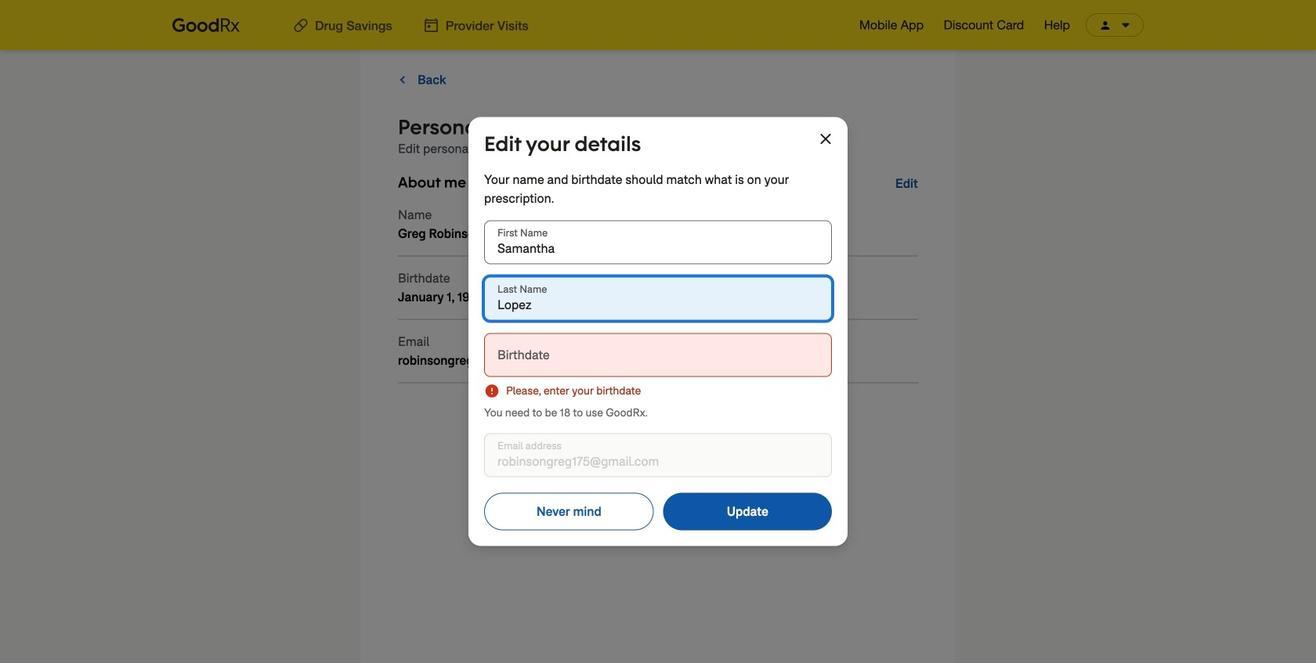 Task type: vqa. For each thing, say whether or not it's contained in the screenshot.
Doctor bag icon
yes



Task type: describe. For each thing, give the bounding box(es) containing it.
MM/DD/YYYY text field
[[484, 333, 832, 377]]

goodrx logo image
[[172, 16, 240, 34]]



Task type: locate. For each thing, give the bounding box(es) containing it.
drug pill image
[[293, 18, 315, 33]]

None text field
[[484, 221, 832, 265], [484, 434, 832, 478], [484, 221, 832, 265], [484, 434, 832, 478]]

doctor bag image
[[424, 18, 446, 33]]

None text field
[[484, 277, 832, 321]]

dialog
[[0, 0, 1317, 664]]

primary site navigation
[[840, 0, 1160, 50]]



